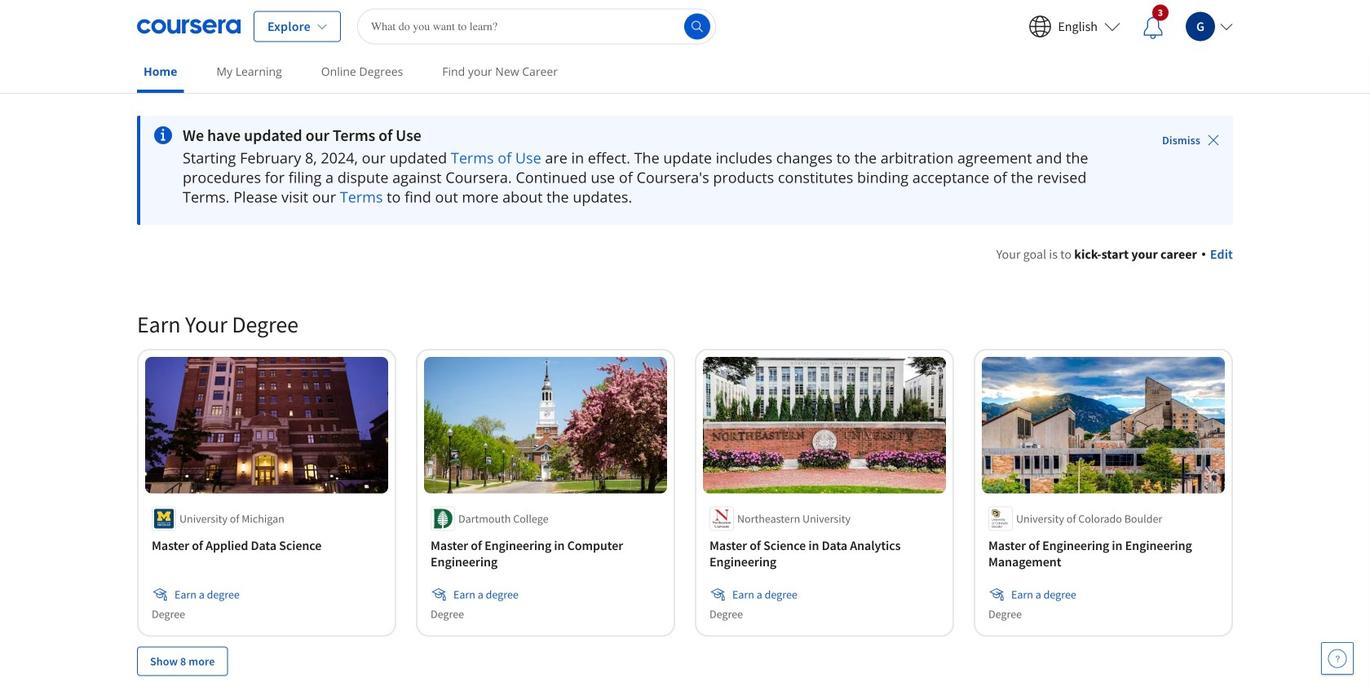Task type: locate. For each thing, give the bounding box(es) containing it.
None search field
[[357, 9, 716, 44]]

main content
[[0, 95, 1370, 692]]

What do you want to learn? text field
[[357, 9, 716, 44]]

earn your degree collection element
[[127, 284, 1243, 692]]



Task type: describe. For each thing, give the bounding box(es) containing it.
help center image
[[1328, 649, 1347, 669]]

information: we have updated our terms of use element
[[183, 126, 1117, 145]]

coursera image
[[137, 13, 241, 40]]



Task type: vqa. For each thing, say whether or not it's contained in the screenshot.
main content
yes



